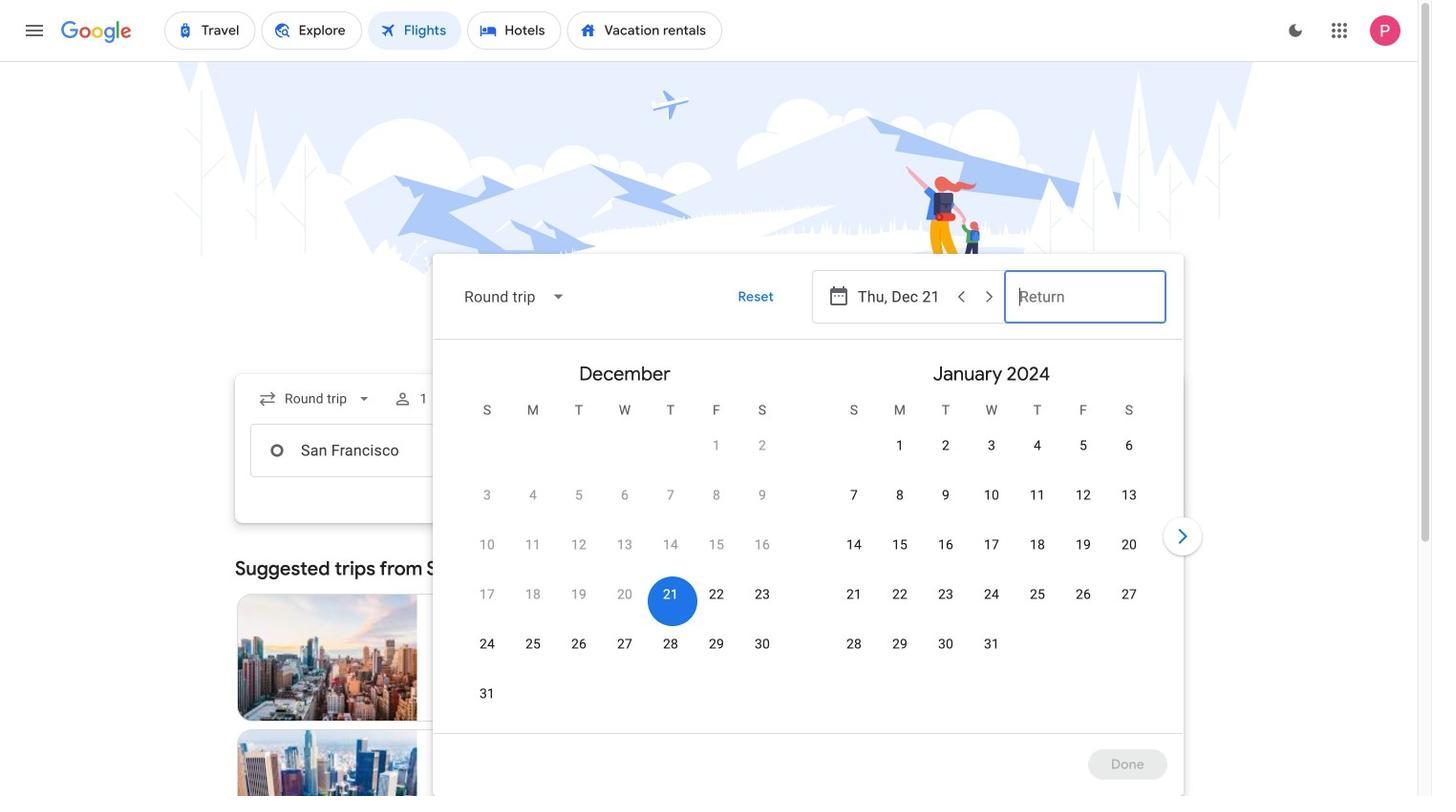 Task type: describe. For each thing, give the bounding box(es) containing it.
tue, jan 16 element
[[938, 536, 954, 555]]

row up wed, dec 13 element
[[464, 478, 785, 532]]

row up fri, dec 8 element
[[694, 420, 785, 483]]

mon, jan 8 element
[[896, 486, 904, 505]]

mon, jan 1 element
[[896, 437, 904, 456]]

sun, jan 14 element
[[847, 536, 862, 555]]

mon, dec 11 element
[[525, 536, 541, 555]]

main menu image
[[23, 19, 46, 42]]

mon, jan 22 element
[[892, 586, 908, 605]]

sun, dec 17 element
[[480, 586, 495, 605]]

wed, dec 6 element
[[621, 486, 629, 505]]

fri, dec 15 element
[[709, 536, 724, 555]]

wed, dec 27 element
[[617, 635, 633, 655]]

tue, dec 26 element
[[571, 635, 587, 655]]

thu, jan 4 element
[[1034, 437, 1042, 456]]

sat, dec 2 element
[[759, 437, 766, 456]]

wed, jan 10 element
[[984, 486, 1000, 505]]

fri, jan 12 element
[[1076, 486, 1091, 505]]

none text field inside flight search field
[[250, 424, 520, 478]]

fri, jan 5 element
[[1080, 437, 1087, 456]]

thu, dec 7 element
[[667, 486, 675, 505]]

Flight search field
[[220, 254, 1206, 797]]

row down tue, jan 23 element at the right of the page
[[831, 627, 1015, 681]]

sat, dec 30 element
[[755, 635, 770, 655]]

wed, dec 20 element
[[617, 586, 633, 605]]

wed, jan 3 element
[[988, 437, 996, 456]]

tue, dec 19 element
[[571, 586, 587, 605]]

thu, dec 28 element
[[663, 635, 678, 655]]

thu, dec 14 element
[[663, 536, 678, 555]]

sun, jan 7 element
[[850, 486, 858, 505]]

mon, dec 18 element
[[525, 586, 541, 605]]

2 departure text field from the top
[[858, 425, 990, 477]]

fri, jan 19 element
[[1076, 536, 1091, 555]]

thu, jan 18 element
[[1030, 536, 1045, 555]]

fri, dec 1 element
[[713, 437, 721, 456]]

tue, dec 5 element
[[575, 486, 583, 505]]

1 return text field from the top
[[1020, 271, 1151, 323]]

sat, dec 23 element
[[755, 586, 770, 605]]

sun, jan 28 element
[[847, 635, 862, 655]]

wed, jan 24 element
[[984, 586, 1000, 605]]

grid inside flight search field
[[441, 348, 1175, 745]]

sat, jan 6 element
[[1126, 437, 1133, 456]]

row down 'wed, dec 20' element
[[464, 627, 785, 681]]

mon, dec 25 element
[[525, 635, 541, 655]]

mon, jan 15 element
[[892, 536, 908, 555]]



Task type: locate. For each thing, give the bounding box(es) containing it.
1 row group from the left
[[441, 348, 808, 731]]

Departure text field
[[858, 271, 946, 323], [858, 425, 990, 477]]

sun, jan 21 element
[[847, 586, 862, 605]]

0 vertical spatial return text field
[[1020, 271, 1151, 323]]

sun, dec 24 element
[[480, 635, 495, 655]]

wed, jan 31 element
[[984, 635, 1000, 655]]

next image
[[1160, 514, 1206, 560]]

fri, dec 8 element
[[713, 486, 721, 505]]

mon, dec 4 element
[[529, 486, 537, 505]]

1 vertical spatial departure text field
[[858, 425, 990, 477]]

row up the wed, dec 27 "element"
[[464, 577, 785, 632]]

row up wed, jan 31 element
[[831, 577, 1152, 632]]

0 vertical spatial departure text field
[[858, 271, 946, 323]]

sat, dec 9 element
[[759, 486, 766, 505]]

fri, dec 22 element
[[709, 586, 724, 605]]

tue, dec 12 element
[[571, 536, 587, 555]]

sun, dec 3 element
[[483, 486, 491, 505]]

row up wed, jan 24 element
[[831, 527, 1152, 582]]

sat, jan 13 element
[[1122, 486, 1137, 505]]

1 vertical spatial return text field
[[1020, 425, 1151, 477]]

american and jetblue image
[[433, 786, 448, 797]]

thu, jan 25 element
[[1030, 586, 1045, 605]]

1 departure text field from the top
[[858, 271, 946, 323]]

thu, dec 21, departure date. element
[[663, 586, 678, 605]]

grid
[[441, 348, 1175, 745]]

row group
[[441, 348, 808, 731], [808, 348, 1175, 726]]

mon, jan 29 element
[[892, 635, 908, 655]]

sat, dec 16 element
[[755, 536, 770, 555]]

fri, dec 29 element
[[709, 635, 724, 655]]

row up 'wed, dec 20' element
[[464, 527, 785, 582]]

thu, jan 11 element
[[1030, 486, 1045, 505]]

sat, jan 20 element
[[1122, 536, 1137, 555]]

fri, jan 26 element
[[1076, 586, 1091, 605]]

tue, jan 23 element
[[938, 586, 954, 605]]

suggested trips from san francisco region
[[235, 547, 1183, 797]]

tue, jan 9 element
[[942, 486, 950, 505]]

sat, jan 27 element
[[1122, 586, 1137, 605]]

Return text field
[[1020, 271, 1151, 323], [1020, 425, 1151, 477]]

row up the wed, jan 10 element
[[877, 420, 1152, 483]]

2 return text field from the top
[[1020, 425, 1151, 477]]

wed, jan 17 element
[[984, 536, 1000, 555]]

None field
[[449, 274, 582, 320], [250, 382, 382, 417], [449, 274, 582, 320], [250, 382, 382, 417]]

row
[[694, 420, 785, 483], [877, 420, 1152, 483], [464, 478, 785, 532], [831, 478, 1152, 532], [464, 527, 785, 582], [831, 527, 1152, 582], [464, 577, 785, 632], [831, 577, 1152, 632], [464, 627, 785, 681], [831, 627, 1015, 681]]

wed, dec 13 element
[[617, 536, 633, 555]]

sun, dec 31 element
[[480, 685, 495, 704]]

None text field
[[250, 424, 520, 478]]

change appearance image
[[1273, 8, 1319, 54]]

row up wed, jan 17 element
[[831, 478, 1152, 532]]

sun, dec 10 element
[[480, 536, 495, 555]]

tue, jan 2 element
[[942, 437, 950, 456]]

tue, jan 30 element
[[938, 635, 954, 655]]

2 row group from the left
[[808, 348, 1175, 726]]



Task type: vqa. For each thing, say whether or not it's contained in the screenshot.
Sat, Jan 6 ELEMENT
yes



